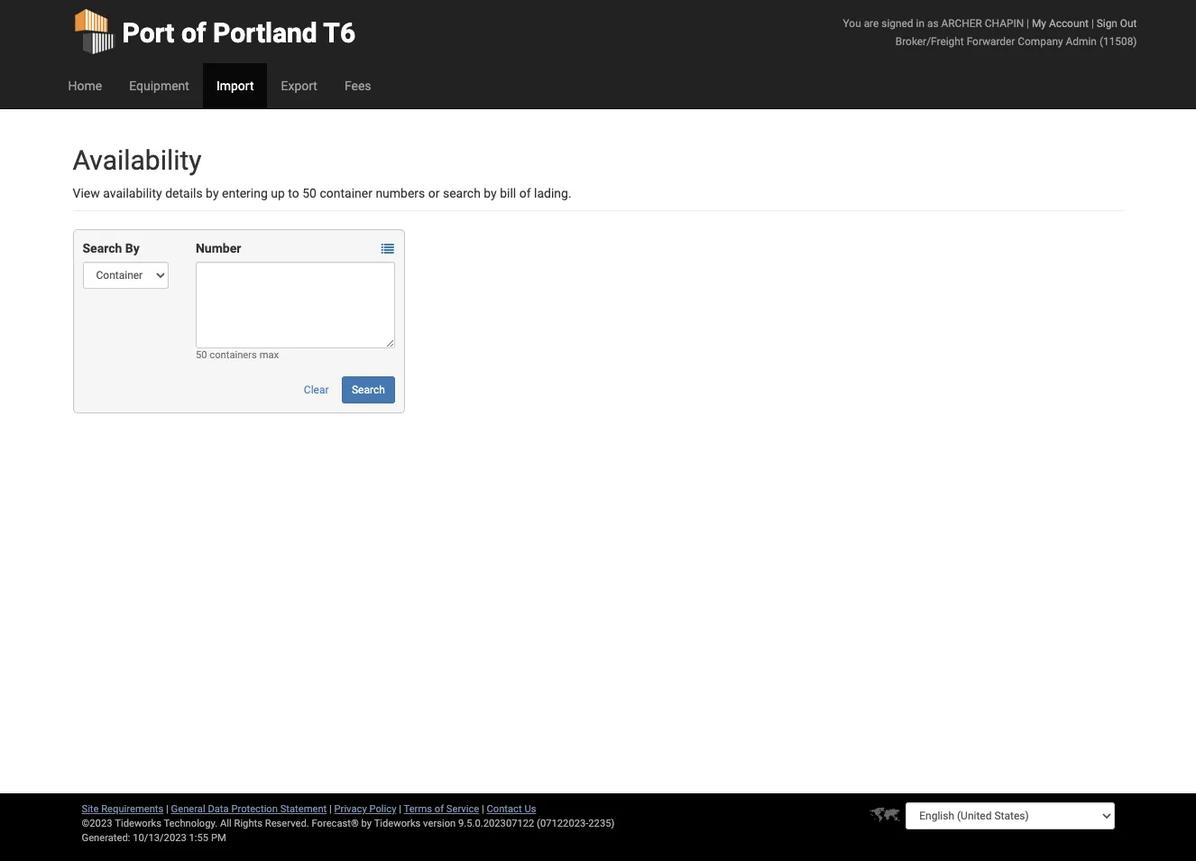 Task type: describe. For each thing, give the bounding box(es) containing it.
(07122023-
[[537, 818, 589, 830]]

1:55
[[189, 832, 209, 844]]

by
[[125, 241, 140, 255]]

are
[[864, 17, 880, 30]]

service
[[447, 803, 480, 815]]

admin
[[1067, 35, 1098, 48]]

all
[[220, 818, 232, 830]]

import
[[217, 79, 254, 93]]

sign
[[1097, 17, 1118, 30]]

policy
[[370, 803, 397, 815]]

search for search by
[[83, 241, 122, 255]]

max
[[260, 349, 279, 361]]

lading.
[[534, 186, 572, 200]]

broker/freight
[[896, 35, 965, 48]]

t6
[[323, 17, 356, 49]]

my account link
[[1033, 17, 1089, 30]]

general
[[171, 803, 206, 815]]

search for search
[[352, 384, 385, 396]]

clear
[[304, 384, 329, 396]]

of inside 'link'
[[181, 17, 206, 49]]

version
[[423, 818, 456, 830]]

portland
[[213, 17, 318, 49]]

port of portland t6 link
[[73, 0, 356, 63]]

reserved.
[[265, 818, 309, 830]]

9.5.0.202307122
[[459, 818, 535, 830]]

rights
[[234, 818, 263, 830]]

forecast®
[[312, 818, 359, 830]]

home button
[[55, 63, 116, 108]]

Number text field
[[196, 262, 395, 348]]

generated:
[[82, 832, 130, 844]]

contact
[[487, 803, 522, 815]]

privacy
[[334, 803, 367, 815]]

site
[[82, 803, 99, 815]]

2235)
[[589, 818, 615, 830]]

home
[[68, 79, 102, 93]]

terms of service link
[[404, 803, 480, 815]]

show list image
[[382, 243, 394, 256]]

export
[[281, 79, 318, 93]]

| left my
[[1027, 17, 1030, 30]]

forwarder
[[967, 35, 1016, 48]]

| left sign
[[1092, 17, 1095, 30]]

details
[[165, 186, 203, 200]]

my
[[1033, 17, 1047, 30]]

view availability details by entering up to 50 container numbers or search by bill of lading.
[[73, 186, 572, 200]]

site requirements | general data protection statement | privacy policy | terms of service | contact us ©2023 tideworks technology. all rights reserved. forecast® by tideworks version 9.5.0.202307122 (07122023-2235) generated: 10/13/2023 1:55 pm
[[82, 803, 615, 844]]

by inside site requirements | general data protection statement | privacy policy | terms of service | contact us ©2023 tideworks technology. all rights reserved. forecast® by tideworks version 9.5.0.202307122 (07122023-2235) generated: 10/13/2023 1:55 pm
[[362, 818, 372, 830]]

| up the tideworks
[[399, 803, 402, 815]]

search button
[[342, 376, 395, 403]]

account
[[1050, 17, 1089, 30]]

sign out link
[[1097, 17, 1138, 30]]

or
[[429, 186, 440, 200]]

data
[[208, 803, 229, 815]]

©2023 tideworks
[[82, 818, 162, 830]]

to
[[288, 186, 299, 200]]

contact us link
[[487, 803, 537, 815]]

you are signed in as archer chapin | my account | sign out broker/freight forwarder company admin (11508)
[[844, 17, 1138, 48]]

1 horizontal spatial 50
[[303, 186, 317, 200]]

us
[[525, 803, 537, 815]]



Task type: locate. For each thing, give the bounding box(es) containing it.
search left by
[[83, 241, 122, 255]]

as
[[928, 17, 939, 30]]

1 horizontal spatial by
[[362, 818, 372, 830]]

availability
[[103, 186, 162, 200]]

2 horizontal spatial of
[[520, 186, 531, 200]]

1 horizontal spatial search
[[352, 384, 385, 396]]

10/13/2023
[[133, 832, 187, 844]]

by left bill
[[484, 186, 497, 200]]

50
[[303, 186, 317, 200], [196, 349, 207, 361]]

entering
[[222, 186, 268, 200]]

bill
[[500, 186, 517, 200]]

(11508)
[[1100, 35, 1138, 48]]

| up forecast®
[[330, 803, 332, 815]]

availability
[[73, 144, 202, 176]]

equipment button
[[116, 63, 203, 108]]

container
[[320, 186, 373, 200]]

numbers
[[376, 186, 425, 200]]

by down privacy policy link
[[362, 818, 372, 830]]

search inside button
[[352, 384, 385, 396]]

1 vertical spatial search
[[352, 384, 385, 396]]

| up 9.5.0.202307122
[[482, 803, 485, 815]]

50 right the to
[[303, 186, 317, 200]]

up
[[271, 186, 285, 200]]

0 vertical spatial 50
[[303, 186, 317, 200]]

port
[[122, 17, 175, 49]]

fees
[[345, 79, 371, 93]]

of inside site requirements | general data protection statement | privacy policy | terms of service | contact us ©2023 tideworks technology. all rights reserved. forecast® by tideworks version 9.5.0.202307122 (07122023-2235) generated: 10/13/2023 1:55 pm
[[435, 803, 444, 815]]

company
[[1019, 35, 1064, 48]]

protection
[[231, 803, 278, 815]]

in
[[917, 17, 925, 30]]

export button
[[268, 63, 331, 108]]

0 vertical spatial search
[[83, 241, 122, 255]]

0 horizontal spatial by
[[206, 186, 219, 200]]

1 vertical spatial of
[[520, 186, 531, 200]]

import button
[[203, 63, 268, 108]]

tideworks
[[374, 818, 421, 830]]

1 vertical spatial 50
[[196, 349, 207, 361]]

archer
[[942, 17, 983, 30]]

chapin
[[986, 17, 1025, 30]]

privacy policy link
[[334, 803, 397, 815]]

port of portland t6
[[122, 17, 356, 49]]

general data protection statement link
[[171, 803, 327, 815]]

0 horizontal spatial 50
[[196, 349, 207, 361]]

of
[[181, 17, 206, 49], [520, 186, 531, 200], [435, 803, 444, 815]]

signed
[[882, 17, 914, 30]]

50 containers max
[[196, 349, 279, 361]]

0 horizontal spatial of
[[181, 17, 206, 49]]

clear button
[[294, 376, 339, 403]]

requirements
[[101, 803, 164, 815]]

number
[[196, 241, 241, 255]]

0 horizontal spatial search
[[83, 241, 122, 255]]

search right clear
[[352, 384, 385, 396]]

search
[[443, 186, 481, 200]]

2 vertical spatial of
[[435, 803, 444, 815]]

statement
[[280, 803, 327, 815]]

you
[[844, 17, 862, 30]]

pm
[[211, 832, 226, 844]]

containers
[[210, 349, 257, 361]]

1 horizontal spatial of
[[435, 803, 444, 815]]

equipment
[[129, 79, 189, 93]]

fees button
[[331, 63, 385, 108]]

by
[[206, 186, 219, 200], [484, 186, 497, 200], [362, 818, 372, 830]]

search
[[83, 241, 122, 255], [352, 384, 385, 396]]

| left general
[[166, 803, 169, 815]]

of right bill
[[520, 186, 531, 200]]

0 vertical spatial of
[[181, 17, 206, 49]]

search by
[[83, 241, 140, 255]]

by right details
[[206, 186, 219, 200]]

view
[[73, 186, 100, 200]]

technology.
[[164, 818, 218, 830]]

of up version
[[435, 803, 444, 815]]

site requirements link
[[82, 803, 164, 815]]

2 horizontal spatial by
[[484, 186, 497, 200]]

|
[[1027, 17, 1030, 30], [1092, 17, 1095, 30], [166, 803, 169, 815], [330, 803, 332, 815], [399, 803, 402, 815], [482, 803, 485, 815]]

of right the port at top left
[[181, 17, 206, 49]]

50 left containers
[[196, 349, 207, 361]]

out
[[1121, 17, 1138, 30]]

terms
[[404, 803, 432, 815]]



Task type: vqa. For each thing, say whether or not it's contained in the screenshot.
the bottom Today
no



